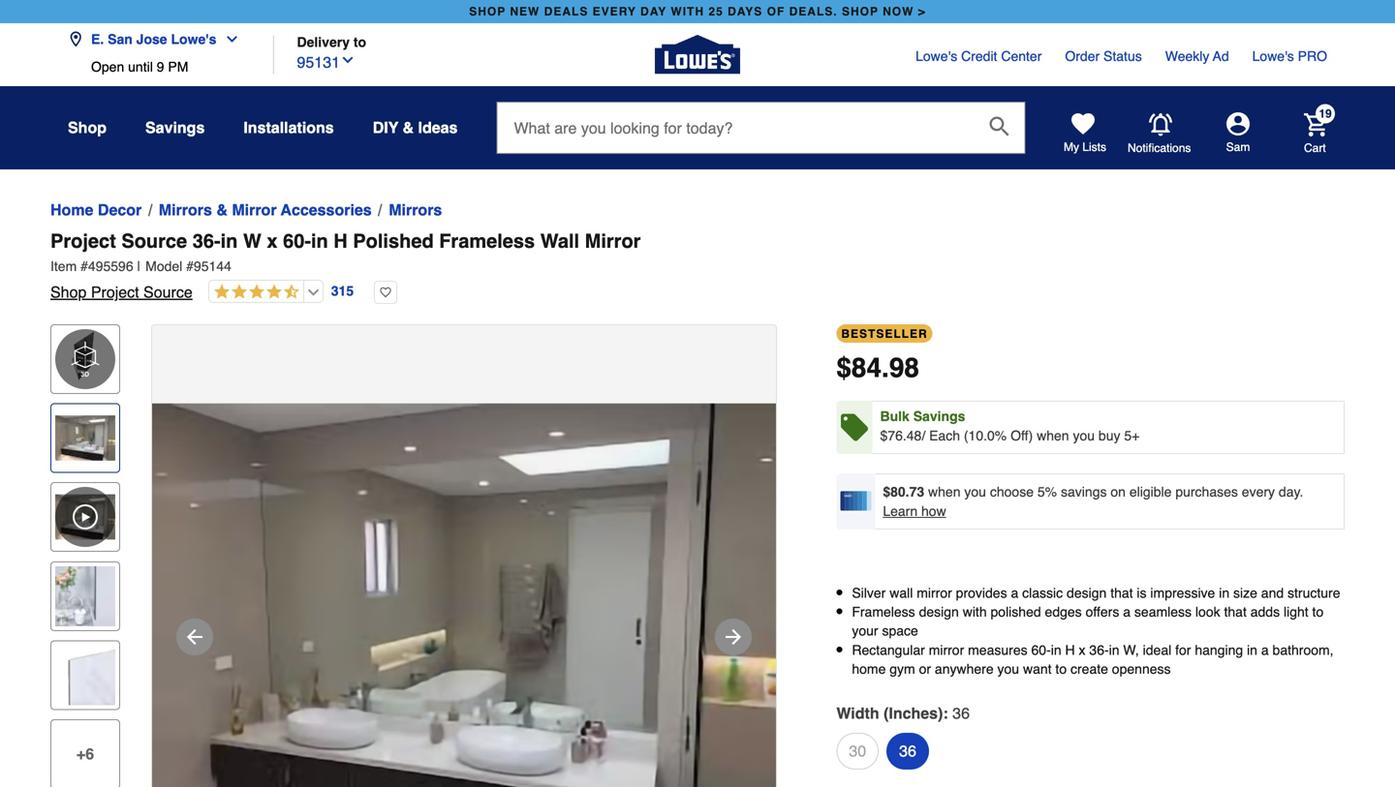 Task type: describe. For each thing, give the bounding box(es) containing it.
1 # from the left
[[81, 259, 88, 274]]

home
[[50, 201, 93, 219]]

shop for shop
[[68, 119, 107, 137]]

1 vertical spatial source
[[143, 283, 193, 301]]

deals
[[544, 5, 589, 18]]

project inside project source 36-in w x 60-in h polished frameless wall mirror item # 495596 | model # 95144
[[50, 230, 116, 252]]

Search Query text field
[[498, 103, 974, 153]]

with
[[671, 5, 705, 18]]

pro
[[1298, 48, 1328, 64]]

98
[[890, 353, 920, 384]]

lowe's inside "button"
[[171, 31, 216, 47]]

60- inside silver wall mirror provides a classic design that is impressive in size and structure frameless design with polished edges offers a seamless look that adds light to your space rectangular mirror measures 60-in h x 36-in w, ideal for hanging in a bathroom, home gym or anywhere you want to create openness
[[1032, 643, 1051, 658]]

mirror inside "link"
[[232, 201, 277, 219]]

size
[[1234, 586, 1258, 601]]

every
[[593, 5, 637, 18]]

now
[[883, 5, 914, 18]]

arrow left image
[[183, 626, 206, 649]]

weekly ad link
[[1166, 47, 1229, 66]]

jose
[[136, 31, 167, 47]]

weekly
[[1166, 48, 1210, 64]]

look
[[1196, 605, 1221, 620]]

buy
[[1099, 428, 1121, 444]]

installations button
[[244, 110, 334, 145]]

you inside $80.73 when you choose 5% savings on eligible purchases every day. learn how
[[965, 485, 987, 500]]

95144
[[194, 259, 232, 274]]

classic
[[1023, 586, 1063, 601]]

lowe's credit center link
[[916, 47, 1042, 66]]

diy
[[373, 119, 399, 137]]

2 # from the left
[[186, 259, 194, 274]]

ad
[[1213, 48, 1229, 64]]

1 horizontal spatial design
[[1067, 586, 1107, 601]]

1 horizontal spatial to
[[1056, 662, 1067, 677]]

bulk
[[880, 409, 910, 424]]

chevron down image inside "e. san jose lowe's" "button"
[[216, 31, 240, 47]]

item
[[50, 259, 77, 274]]

bathroom,
[[1273, 643, 1334, 658]]

project source  #95144 - thumbnail image
[[55, 409, 115, 469]]

is
[[1137, 586, 1147, 601]]

30
[[849, 743, 867, 761]]

1 vertical spatial to
[[1313, 605, 1324, 620]]

offers
[[1086, 605, 1120, 620]]

1 vertical spatial that
[[1225, 605, 1247, 620]]

deals.
[[790, 5, 838, 18]]

0 horizontal spatial design
[[919, 605, 959, 620]]

source inside project source 36-in w x 60-in h polished frameless wall mirror item # 495596 | model # 95144
[[121, 230, 187, 252]]

model
[[146, 259, 182, 274]]

days
[[728, 5, 763, 18]]

h inside silver wall mirror provides a classic design that is impressive in size and structure frameless design with polished edges offers a seamless look that adds light to your space rectangular mirror measures 60-in h x 36-in w, ideal for hanging in a bathroom, home gym or anywhere you want to create openness
[[1066, 643, 1075, 658]]

$76.48/
[[880, 428, 926, 444]]

lowe's home improvement notification center image
[[1149, 113, 1173, 136]]

savings inside the bulk savings $76.48/ each (10.0% off) when you buy 5+
[[914, 409, 966, 424]]

provides
[[956, 586, 1008, 601]]

open
[[91, 59, 124, 75]]

0 vertical spatial a
[[1011, 586, 1019, 601]]

36- inside silver wall mirror provides a classic design that is impressive in size and structure frameless design with polished edges offers a seamless look that adds light to your space rectangular mirror measures 60-in h x 36-in w, ideal for hanging in a bathroom, home gym or anywhere you want to create openness
[[1090, 643, 1109, 658]]

learn
[[883, 504, 918, 519]]

shop project source
[[50, 283, 193, 301]]

edges
[[1045, 605, 1082, 620]]

lowe's pro
[[1253, 48, 1328, 64]]

e. san jose lowe's
[[91, 31, 216, 47]]

bestseller
[[842, 328, 928, 341]]

x inside project source 36-in w x 60-in h polished frameless wall mirror item # 495596 | model # 95144
[[267, 230, 278, 252]]

shop new deals every day with 25 days of deals. shop now >
[[469, 5, 926, 18]]

95131 button
[[297, 49, 356, 74]]

anywhere
[[935, 662, 994, 677]]

polished
[[353, 230, 434, 252]]

want
[[1023, 662, 1052, 677]]

w,
[[1124, 643, 1140, 658]]

until
[[128, 59, 153, 75]]

project source  #95144 - thumbnail2 image
[[55, 567, 115, 627]]

$80.73
[[883, 485, 925, 500]]

lowe's pro link
[[1253, 47, 1328, 66]]

off)
[[1011, 428, 1033, 444]]

mirrors for mirrors & mirror accessories
[[159, 201, 212, 219]]

19
[[1319, 107, 1332, 121]]

$80.73 when you choose 5% savings on eligible purchases every day. learn how
[[883, 485, 1304, 519]]

lowe's for lowe's pro
[[1253, 48, 1295, 64]]

4.5 stars image
[[209, 284, 299, 302]]

lowe's home improvement cart image
[[1304, 113, 1328, 136]]

h inside project source 36-in w x 60-in h polished frameless wall mirror item # 495596 | model # 95144
[[334, 230, 348, 252]]

item number 4 9 5 5 9 6 and model number 9 5 1 4 4 element
[[50, 257, 1345, 276]]

diy & ideas button
[[373, 110, 458, 145]]

mirrors link
[[389, 199, 442, 222]]

order status link
[[1065, 47, 1142, 66]]

in left w,
[[1109, 643, 1120, 658]]

shop button
[[68, 110, 107, 145]]

0 vertical spatial that
[[1111, 586, 1133, 601]]

mirrors & mirror accessories link
[[159, 199, 372, 222]]

>
[[919, 5, 926, 18]]

you inside the bulk savings $76.48/ each (10.0% off) when you buy 5+
[[1073, 428, 1095, 444]]

mirrors for mirrors
[[389, 201, 442, 219]]

new
[[510, 5, 540, 18]]

$ 84 . 98
[[837, 353, 920, 384]]

delivery to
[[297, 34, 366, 50]]

open until 9 pm
[[91, 59, 188, 75]]

home decor
[[50, 201, 142, 219]]

in right hanging
[[1247, 643, 1258, 658]]

84
[[852, 353, 882, 384]]

and
[[1262, 586, 1284, 601]]

my lists link
[[1064, 112, 1107, 155]]

+6 button
[[50, 720, 120, 788]]

weekly ad
[[1166, 48, 1229, 64]]

installations
[[244, 119, 334, 137]]

lowe's for lowe's credit center
[[916, 48, 958, 64]]

ideas
[[418, 119, 458, 137]]

cart
[[1304, 141, 1326, 155]]

9
[[157, 59, 164, 75]]

sam button
[[1192, 112, 1285, 155]]

project source  #95144 - thumbnail3 image
[[55, 646, 115, 706]]



Task type: locate. For each thing, give the bounding box(es) containing it.
that
[[1111, 586, 1133, 601], [1225, 605, 1247, 620]]

shop for shop project source
[[50, 283, 87, 301]]

# right item
[[81, 259, 88, 274]]

mirrors
[[159, 201, 212, 219], [389, 201, 442, 219]]

None search field
[[497, 102, 1026, 170]]

95131
[[297, 53, 340, 71]]

mirrors & mirror accessories
[[159, 201, 372, 219]]

in up want
[[1051, 643, 1062, 658]]

0 horizontal spatial #
[[81, 259, 88, 274]]

0 horizontal spatial you
[[965, 485, 987, 500]]

when inside the bulk savings $76.48/ each (10.0% off) when you buy 5+
[[1037, 428, 1070, 444]]

design
[[1067, 586, 1107, 601], [919, 605, 959, 620]]

0 horizontal spatial to
[[354, 34, 366, 50]]

mirror
[[232, 201, 277, 219], [585, 230, 641, 252]]

to right want
[[1056, 662, 1067, 677]]

a
[[1011, 586, 1019, 601], [1123, 605, 1131, 620], [1262, 643, 1269, 658]]

x inside silver wall mirror provides a classic design that is impressive in size and structure frameless design with polished edges offers a seamless look that adds light to your space rectangular mirror measures 60-in h x 36-in w, ideal for hanging in a bathroom, home gym or anywhere you want to create openness
[[1079, 643, 1086, 658]]

315
[[331, 284, 354, 299]]

1 vertical spatial frameless
[[852, 605, 916, 620]]

a up polished
[[1011, 586, 1019, 601]]

for
[[1176, 643, 1192, 658]]

1 horizontal spatial when
[[1037, 428, 1070, 444]]

light
[[1284, 605, 1309, 620]]

1 vertical spatial x
[[1079, 643, 1086, 658]]

60- up want
[[1032, 643, 1051, 658]]

chevron down image down delivery to
[[340, 52, 356, 68]]

frameless inside silver wall mirror provides a classic design that is impressive in size and structure frameless design with polished edges offers a seamless look that adds light to your space rectangular mirror measures 60-in h x 36-in w, ideal for hanging in a bathroom, home gym or anywhere you want to create openness
[[852, 605, 916, 620]]

x up create
[[1079, 643, 1086, 658]]

1 horizontal spatial lowe's
[[916, 48, 958, 64]]

lowe's left pro
[[1253, 48, 1295, 64]]

25
[[709, 5, 724, 18]]

& inside button
[[403, 119, 414, 137]]

status
[[1104, 48, 1142, 64]]

diy & ideas
[[373, 119, 458, 137]]

shop left new
[[469, 5, 506, 18]]

to down structure
[[1313, 605, 1324, 620]]

savings
[[145, 119, 205, 137], [914, 409, 966, 424]]

lowe's up the pm
[[171, 31, 216, 47]]

chevron down image
[[216, 31, 240, 47], [340, 52, 356, 68]]

that left is
[[1111, 586, 1133, 601]]

0 vertical spatial source
[[121, 230, 187, 252]]

wall
[[541, 230, 580, 252]]

1 shop from the left
[[469, 5, 506, 18]]

day.
[[1279, 485, 1304, 500]]

2 horizontal spatial lowe's
[[1253, 48, 1295, 64]]

0 vertical spatial 36
[[953, 705, 970, 723]]

mirror up w
[[232, 201, 277, 219]]

2 mirrors from the left
[[389, 201, 442, 219]]

1 mirrors from the left
[[159, 201, 212, 219]]

lists
[[1083, 141, 1107, 154]]

to right delivery
[[354, 34, 366, 50]]

when
[[1037, 428, 1070, 444], [928, 485, 961, 500]]

search image
[[990, 117, 1009, 136]]

frameless inside project source 36-in w x 60-in h polished frameless wall mirror item # 495596 | model # 95144
[[439, 230, 535, 252]]

day
[[641, 5, 667, 18]]

project up item
[[50, 230, 116, 252]]

1 horizontal spatial &
[[403, 119, 414, 137]]

1 horizontal spatial #
[[186, 259, 194, 274]]

0 vertical spatial chevron down image
[[216, 31, 240, 47]]

my lists
[[1064, 141, 1107, 154]]

1 vertical spatial a
[[1123, 605, 1131, 620]]

e.
[[91, 31, 104, 47]]

or
[[919, 662, 931, 677]]

with
[[963, 605, 987, 620]]

& up 95144
[[216, 201, 228, 219]]

in down accessories
[[311, 230, 328, 252]]

0 horizontal spatial a
[[1011, 586, 1019, 601]]

0 vertical spatial mirror
[[232, 201, 277, 219]]

center
[[1001, 48, 1042, 64]]

1 vertical spatial when
[[928, 485, 961, 500]]

0 vertical spatial shop
[[68, 119, 107, 137]]

purchases
[[1176, 485, 1238, 500]]

in left w
[[221, 230, 238, 252]]

0 vertical spatial frameless
[[439, 230, 535, 252]]

arrow right image
[[722, 626, 745, 649]]

0 horizontal spatial frameless
[[439, 230, 535, 252]]

delivery
[[297, 34, 350, 50]]

savings up 'each'
[[914, 409, 966, 424]]

60- down accessories
[[283, 230, 311, 252]]

mirror right wall
[[585, 230, 641, 252]]

2 horizontal spatial you
[[1073, 428, 1095, 444]]

0 horizontal spatial mirror
[[232, 201, 277, 219]]

2 shop from the left
[[842, 5, 879, 18]]

0 vertical spatial 36-
[[193, 230, 221, 252]]

every
[[1242, 485, 1275, 500]]

to
[[354, 34, 366, 50], [1313, 605, 1324, 620], [1056, 662, 1067, 677]]

adds
[[1251, 605, 1280, 620]]

1 horizontal spatial that
[[1225, 605, 1247, 620]]

1 vertical spatial design
[[919, 605, 959, 620]]

openness
[[1112, 662, 1171, 677]]

0 vertical spatial mirror
[[917, 586, 952, 601]]

0 horizontal spatial mirrors
[[159, 201, 212, 219]]

savings button
[[145, 110, 205, 145]]

36- up create
[[1090, 643, 1109, 658]]

60- inside project source 36-in w x 60-in h polished frameless wall mirror item # 495596 | model # 95144
[[283, 230, 311, 252]]

you inside silver wall mirror provides a classic design that is impressive in size and structure frameless design with polished edges offers a seamless look that adds light to your space rectangular mirror measures 60-in h x 36-in w, ideal for hanging in a bathroom, home gym or anywhere you want to create openness
[[998, 662, 1020, 677]]

your
[[852, 624, 879, 639]]

1 horizontal spatial a
[[1123, 605, 1131, 620]]

source up the "model"
[[121, 230, 187, 252]]

impressive
[[1151, 586, 1216, 601]]

0 vertical spatial &
[[403, 119, 414, 137]]

0 horizontal spatial 60-
[[283, 230, 311, 252]]

0 horizontal spatial when
[[928, 485, 961, 500]]

2 vertical spatial you
[[998, 662, 1020, 677]]

1 vertical spatial mirror
[[929, 643, 965, 658]]

&
[[403, 119, 414, 137], [216, 201, 228, 219]]

measures
[[968, 643, 1028, 658]]

36 down width (inches) : 36
[[899, 743, 917, 761]]

36 right :
[[953, 705, 970, 723]]

design left with at the bottom right
[[919, 605, 959, 620]]

& inside "link"
[[216, 201, 228, 219]]

2 horizontal spatial to
[[1313, 605, 1324, 620]]

on
[[1111, 485, 1126, 500]]

lowe's home improvement lists image
[[1072, 112, 1095, 136]]

#
[[81, 259, 88, 274], [186, 259, 194, 274]]

0 horizontal spatial savings
[[145, 119, 205, 137]]

silver
[[852, 586, 886, 601]]

shop down item
[[50, 283, 87, 301]]

design up offers
[[1067, 586, 1107, 601]]

tag filled image
[[841, 414, 868, 441]]

36- up 95144
[[193, 230, 221, 252]]

1 vertical spatial &
[[216, 201, 228, 219]]

you down measures
[[998, 662, 1020, 677]]

frameless left wall
[[439, 230, 535, 252]]

0 vertical spatial to
[[354, 34, 366, 50]]

sam
[[1227, 141, 1251, 154]]

silver wall mirror provides a classic design that is impressive in size and structure frameless design with polished edges offers a seamless look that adds light to your space rectangular mirror measures 60-in h x 36-in w, ideal for hanging in a bathroom, home gym or anywhere you want to create openness
[[852, 586, 1341, 677]]

source down the "model"
[[143, 283, 193, 301]]

rectangular
[[852, 643, 925, 658]]

project source  #95144 image
[[152, 326, 776, 788]]

bulk savings $76.48/ each (10.0% off) when you buy 5+
[[880, 409, 1140, 444]]

mirror
[[917, 586, 952, 601], [929, 643, 965, 658]]

how
[[922, 504, 947, 519]]

home
[[852, 662, 886, 677]]

that down size
[[1225, 605, 1247, 620]]

|
[[137, 259, 141, 274]]

0 horizontal spatial h
[[334, 230, 348, 252]]

h up create
[[1066, 643, 1075, 658]]

create
[[1071, 662, 1109, 677]]

0 horizontal spatial x
[[267, 230, 278, 252]]

1 vertical spatial 36
[[899, 743, 917, 761]]

lowe's
[[171, 31, 216, 47], [916, 48, 958, 64], [1253, 48, 1295, 64]]

0 vertical spatial savings
[[145, 119, 205, 137]]

frameless down silver
[[852, 605, 916, 620]]

shop new deals every day with 25 days of deals. shop now > link
[[465, 0, 930, 23]]

0 vertical spatial when
[[1037, 428, 1070, 444]]

36
[[953, 705, 970, 723], [899, 743, 917, 761]]

1 horizontal spatial x
[[1079, 643, 1086, 658]]

location image
[[68, 31, 83, 47]]

lowe's left 'credit'
[[916, 48, 958, 64]]

(inches)
[[884, 705, 943, 723]]

0 horizontal spatial 36
[[899, 743, 917, 761]]

shop left now on the top right of the page
[[842, 5, 879, 18]]

accessories
[[281, 201, 372, 219]]

mirror up anywhere
[[929, 643, 965, 658]]

1 vertical spatial savings
[[914, 409, 966, 424]]

seamless
[[1135, 605, 1192, 620]]

chevron down image right jose
[[216, 31, 240, 47]]

structure
[[1288, 586, 1341, 601]]

1 horizontal spatial shop
[[842, 5, 879, 18]]

1 horizontal spatial h
[[1066, 643, 1075, 658]]

heart outline image
[[374, 281, 397, 304]]

1 vertical spatial you
[[965, 485, 987, 500]]

decor
[[98, 201, 142, 219]]

1 vertical spatial shop
[[50, 283, 87, 301]]

1 vertical spatial chevron down image
[[340, 52, 356, 68]]

savings down the pm
[[145, 119, 205, 137]]

mirrors up the polished
[[389, 201, 442, 219]]

1 horizontal spatial chevron down image
[[340, 52, 356, 68]]

hanging
[[1195, 643, 1244, 658]]

you left choose
[[965, 485, 987, 500]]

notifications
[[1128, 141, 1191, 155]]

$
[[837, 353, 852, 384]]

in
[[221, 230, 238, 252], [311, 230, 328, 252], [1219, 586, 1230, 601], [1051, 643, 1062, 658], [1109, 643, 1120, 658], [1247, 643, 1258, 658]]

0 vertical spatial h
[[334, 230, 348, 252]]

w
[[243, 230, 262, 252]]

mirrors inside "link"
[[159, 201, 212, 219]]

0 horizontal spatial &
[[216, 201, 228, 219]]

2 vertical spatial a
[[1262, 643, 1269, 658]]

h down accessories
[[334, 230, 348, 252]]

pm
[[168, 59, 188, 75]]

1 vertical spatial project
[[91, 283, 139, 301]]

1 vertical spatial mirror
[[585, 230, 641, 252]]

chevron down image inside 95131 button
[[340, 52, 356, 68]]

when up "how"
[[928, 485, 961, 500]]

0 horizontal spatial chevron down image
[[216, 31, 240, 47]]

0 horizontal spatial shop
[[469, 5, 506, 18]]

2 vertical spatial to
[[1056, 662, 1067, 677]]

5%
[[1038, 485, 1057, 500]]

lowe's home improvement logo image
[[655, 12, 740, 97]]

& for diy
[[403, 119, 414, 137]]

project source 36-in w x 60-in h polished frameless wall mirror item # 495596 | model # 95144
[[50, 230, 641, 274]]

1 vertical spatial h
[[1066, 643, 1075, 658]]

each
[[929, 428, 960, 444]]

0 vertical spatial design
[[1067, 586, 1107, 601]]

36- inside project source 36-in w x 60-in h polished frameless wall mirror item # 495596 | model # 95144
[[193, 230, 221, 252]]

when right the off) on the bottom
[[1037, 428, 1070, 444]]

mirrors up the "model"
[[159, 201, 212, 219]]

1 horizontal spatial savings
[[914, 409, 966, 424]]

in left size
[[1219, 586, 1230, 601]]

when inside $80.73 when you choose 5% savings on eligible purchases every day. learn how
[[928, 485, 961, 500]]

:
[[943, 705, 949, 723]]

lowe's credit center
[[916, 48, 1042, 64]]

a down adds
[[1262, 643, 1269, 658]]

wall
[[890, 586, 913, 601]]

1 horizontal spatial mirrors
[[389, 201, 442, 219]]

ideal
[[1143, 643, 1172, 658]]

0 horizontal spatial 36-
[[193, 230, 221, 252]]

1 vertical spatial 60-
[[1032, 643, 1051, 658]]

width
[[837, 705, 880, 723]]

0 vertical spatial 60-
[[283, 230, 311, 252]]

0 horizontal spatial lowe's
[[171, 31, 216, 47]]

& right diy
[[403, 119, 414, 137]]

1 horizontal spatial mirror
[[585, 230, 641, 252]]

shop
[[68, 119, 107, 137], [50, 283, 87, 301]]

you left buy
[[1073, 428, 1095, 444]]

# right the "model"
[[186, 259, 194, 274]]

shop down open on the top of page
[[68, 119, 107, 137]]

0 vertical spatial project
[[50, 230, 116, 252]]

& for mirrors
[[216, 201, 228, 219]]

1 horizontal spatial frameless
[[852, 605, 916, 620]]

a right offers
[[1123, 605, 1131, 620]]

1 horizontal spatial 60-
[[1032, 643, 1051, 658]]

0 horizontal spatial that
[[1111, 586, 1133, 601]]

x right w
[[267, 230, 278, 252]]

project down 495596
[[91, 283, 139, 301]]

0 vertical spatial you
[[1073, 428, 1095, 444]]

h
[[334, 230, 348, 252], [1066, 643, 1075, 658]]

gym
[[890, 662, 916, 677]]

eligible
[[1130, 485, 1172, 500]]

mirror right wall
[[917, 586, 952, 601]]

mirror inside project source 36-in w x 60-in h polished frameless wall mirror item # 495596 | model # 95144
[[585, 230, 641, 252]]

1 horizontal spatial 36
[[953, 705, 970, 723]]

1 horizontal spatial 36-
[[1090, 643, 1109, 658]]

36-
[[193, 230, 221, 252], [1090, 643, 1109, 658]]

order
[[1065, 48, 1100, 64]]

1 vertical spatial 36-
[[1090, 643, 1109, 658]]

0 vertical spatial x
[[267, 230, 278, 252]]

my
[[1064, 141, 1080, 154]]

2 horizontal spatial a
[[1262, 643, 1269, 658]]

order status
[[1065, 48, 1142, 64]]

1 horizontal spatial you
[[998, 662, 1020, 677]]



Task type: vqa. For each thing, say whether or not it's contained in the screenshot.
bottom (Est.)
no



